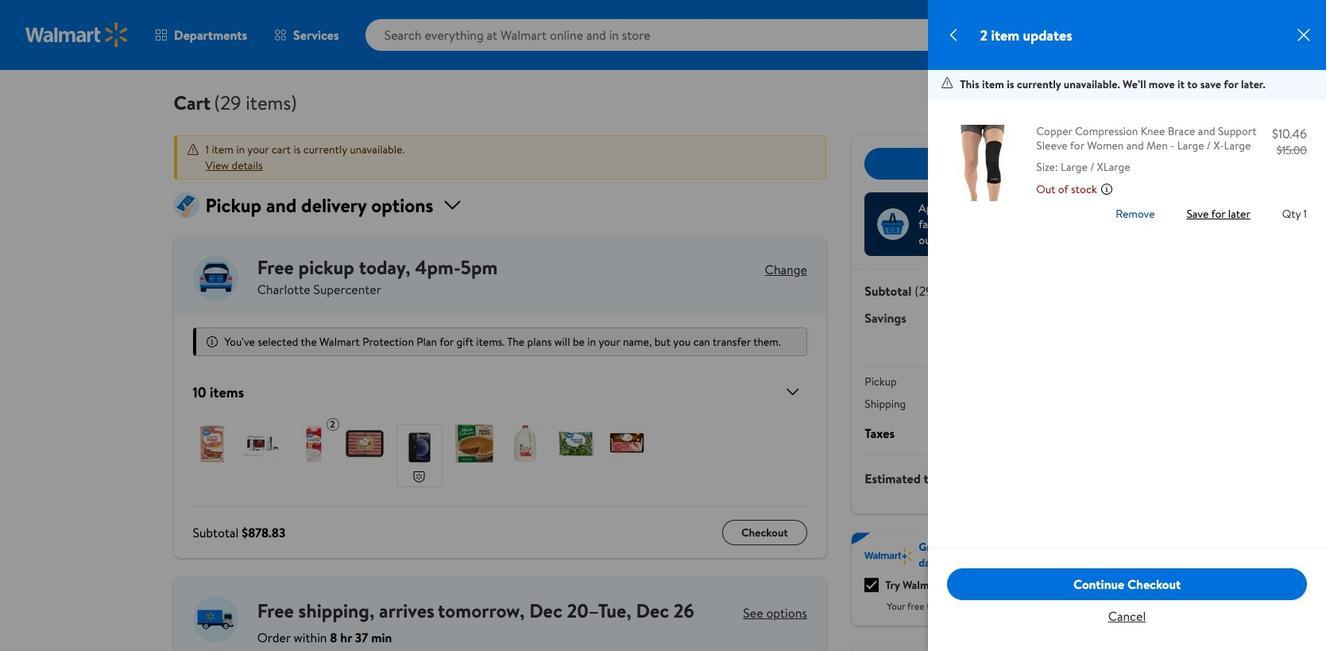 Task type: vqa. For each thing, say whether or not it's contained in the screenshot.
Reorder My Items
no



Task type: describe. For each thing, give the bounding box(es) containing it.
continue checkout
[[1074, 575, 1182, 593]]

walmart
[[320, 334, 360, 350]]

same-
[[1101, 539, 1130, 555]]

charlotte
[[257, 281, 311, 298]]

savings
[[865, 309, 907, 327]]

free shipping, arrives tomorrow, dec 20 to tue, dec 26 5675 seths dr element
[[174, 577, 827, 651]]

0 horizontal spatial and
[[1127, 137, 1144, 153]]

delivery
[[938, 555, 977, 571]]

select
[[1010, 599, 1035, 613]]

Search search field
[[365, 19, 1058, 51]]

checkout for checkout
[[742, 525, 788, 541]]

item for this
[[983, 76, 1005, 92]]

out.
[[919, 232, 937, 248]]

,
[[370, 597, 375, 624]]

updates
[[1024, 25, 1074, 45]]

estimated
[[865, 469, 921, 487]]

1 horizontal spatial large
[[1178, 137, 1205, 153]]

checkout inside 2 item updates dialog
[[1128, 575, 1182, 593]]

1 horizontal spatial your
[[599, 334, 620, 350]]

sleeve
[[1037, 137, 1068, 153]]

sold
[[1072, 216, 1091, 232]]

view
[[205, 157, 229, 173]]

great choice! get ready to enjoy free same- day delivery + so much more
[[919, 539, 1130, 571]]

is inside 2 item updates dialog
[[1007, 76, 1015, 92]]

checkout button
[[723, 520, 808, 546]]

out of stock info. check back soon! our stock changes quickly – this item may be restocked while you're shopping. tooltip
[[1101, 183, 1114, 195]]

change button
[[765, 261, 808, 278]]

8 inside apple watch series 8 gps 45... is selling fast! check out soon before it's sold out.
[[1014, 200, 1021, 216]]

fulfillment logo image
[[193, 596, 238, 642]]

day
[[919, 555, 936, 571]]

2 for 2
[[330, 418, 335, 431]]

change
[[765, 261, 808, 278]]

37
[[355, 629, 368, 647]]

continue checkout button
[[948, 568, 1308, 600]]

subtotal for subtotal (29 items)
[[865, 282, 912, 300]]

this item is currently unavailable. we'll move it to save for later.
[[961, 76, 1266, 92]]

checkout for checkout all items
[[951, 155, 1005, 172]]

1 horizontal spatial and
[[1199, 123, 1216, 139]]

but
[[655, 334, 671, 350]]

Walmart Site-Wide search field
[[365, 19, 1058, 51]]

items inside button
[[1023, 155, 1054, 172]]

2 item updates
[[981, 25, 1074, 45]]

cart
[[272, 142, 291, 157]]

arrives
[[379, 597, 435, 624]]

$15.00
[[1277, 142, 1308, 158]]

$10.46 $15.00
[[1273, 125, 1308, 158]]

1 item in your cart is currently unavailable. view details
[[205, 142, 405, 173]]

stock
[[1072, 181, 1098, 197]]

get
[[986, 539, 1004, 555]]

it's
[[1056, 216, 1069, 232]]

shipping
[[299, 597, 370, 624]]

$10.46
[[1273, 125, 1308, 142]]

(29 for subtotal
[[915, 282, 933, 300]]

gift
[[457, 334, 474, 350]]

subtotal for subtotal $878.83
[[193, 524, 239, 542]]

cart
[[174, 89, 211, 116]]

today, 4pm-5pm element
[[359, 254, 498, 281]]

a
[[1037, 599, 1042, 613]]

pickup
[[865, 374, 897, 390]]

save for later button
[[1187, 201, 1251, 227]]

-
[[1171, 137, 1175, 153]]

you've selected the walmart protection plan for gift items. the plans will be in your name, but you can transfer them.
[[225, 334, 781, 350]]

2 button
[[174, 406, 827, 507]]

charlotte supercenter
[[257, 281, 382, 298]]

tomorrow,
[[438, 597, 525, 624]]

great value hickory smoked bacon, 12 oz with addon services image
[[608, 425, 646, 463]]

10 items
[[193, 382, 244, 402]]

you inside banner
[[993, 599, 1008, 613]]

you inside alert
[[674, 334, 691, 350]]

1 vertical spatial /
[[1091, 159, 1095, 175]]

walmart image
[[25, 22, 129, 48]]

check
[[943, 216, 973, 232]]

8 inside free shipping, arrives tomorrow, dec 20 to tue, dec 26 5675 seths dr element
[[330, 629, 337, 647]]

plans
[[528, 334, 552, 350]]

of
[[1059, 181, 1069, 197]]

for inside save for later button
[[1212, 206, 1226, 222]]

trial
[[927, 599, 943, 613]]

see options button
[[743, 604, 808, 622]]

later
[[1229, 206, 1251, 222]]

10
[[193, 382, 206, 402]]

alert containing 1 item in your cart is currently unavailable.
[[174, 135, 827, 180]]

estimated total
[[865, 469, 950, 487]]

we'll
[[1123, 76, 1147, 92]]

days
[[1008, 577, 1029, 593]]

today,
[[359, 254, 411, 281]]

series
[[983, 200, 1012, 216]]

enjoy
[[1050, 539, 1075, 555]]

1 inside 2 item updates dialog
[[1304, 206, 1308, 222]]

2 for 2 item updates
[[981, 25, 989, 45]]

them.
[[754, 334, 781, 350]]

selling
[[1078, 200, 1109, 216]]

great value lactose free whole vitamin d milk, half gallon, 64 fl oz quantity 2 with addon services image
[[295, 425, 333, 463]]

for inside "copper compression knee brace and support sleeve for women and men - large / x-large size: large / xlarge"
[[1071, 137, 1085, 153]]

out of stock
[[1037, 181, 1098, 197]]

free for free shipping , arrives tomorrow, dec 20–tue, dec 26
[[257, 597, 294, 624]]

before
[[1021, 216, 1053, 232]]

watch
[[950, 200, 980, 216]]

knee
[[1141, 123, 1166, 139]]

soon
[[995, 216, 1018, 232]]

4pm-
[[415, 254, 461, 281]]

banner containing great choice! get ready to enjoy free same- day delivery + so much more
[[852, 533, 1153, 626]]

items) for subtotal (29 items)
[[936, 282, 970, 300]]

to inside 2 item updates dialog
[[1188, 76, 1198, 92]]

subtotal (29 items)
[[865, 282, 970, 300]]

45...
[[1047, 200, 1066, 216]]

men
[[1147, 137, 1168, 153]]

great value corned beef hash, 14 oz can with addon services image
[[193, 425, 231, 463]]

to inside great choice! get ready to enjoy free same- day delivery + so much more
[[1037, 539, 1047, 555]]

protection
[[363, 334, 414, 350]]

for right save
[[1225, 76, 1239, 92]]

try walmart+ free for 30 days
[[885, 577, 1029, 593]]



Task type: locate. For each thing, give the bounding box(es) containing it.
in inside banner
[[1064, 599, 1071, 613]]

great value frozen broccoli florets, 12 oz steamable bag with addon services image
[[557, 425, 595, 463]]

0 horizontal spatial unavailable.
[[350, 142, 405, 157]]

you've selected the walmart protection plan for gift items. the plans will be in your name, but you can transfer them. alert
[[193, 328, 808, 356]]

1 horizontal spatial currently
[[1017, 76, 1062, 92]]

1 left the "details"
[[205, 142, 209, 157]]

pickup shipping
[[865, 374, 906, 412]]

1 right qty
[[1304, 206, 1308, 222]]

0 horizontal spatial you
[[674, 334, 691, 350]]

free up order
[[257, 597, 294, 624]]

1 horizontal spatial 1
[[1304, 206, 1308, 222]]

0 vertical spatial is
[[1007, 76, 1015, 92]]

for left 30
[[975, 577, 990, 593]]

1 horizontal spatial items)
[[936, 282, 970, 300]]

1 free from the top
[[257, 254, 294, 281]]

0 vertical spatial items)
[[246, 89, 297, 116]]

for
[[1225, 76, 1239, 92], [1071, 137, 1085, 153], [1212, 206, 1226, 222], [440, 334, 454, 350], [975, 577, 990, 593]]

0 horizontal spatial 1
[[205, 142, 209, 157]]

to left enjoy
[[1037, 539, 1047, 555]]

free
[[257, 254, 294, 281], [257, 597, 294, 624]]

remove button
[[1116, 201, 1156, 227]]

is inside apple watch series 8 gps 45... is selling fast! check out soon before it's sold out.
[[1069, 200, 1076, 216]]

1 vertical spatial 8
[[330, 629, 337, 647]]

0 horizontal spatial free
[[908, 599, 925, 613]]

1 vertical spatial to
[[1037, 539, 1047, 555]]

2 horizontal spatial in
[[1064, 599, 1071, 613]]

1 horizontal spatial you
[[993, 599, 1008, 613]]

and left men
[[1127, 137, 1144, 153]]

0 horizontal spatial in
[[236, 142, 245, 157]]

0 horizontal spatial to
[[1037, 539, 1047, 555]]

x-
[[1214, 137, 1225, 153]]

you've
[[225, 334, 255, 350]]

checkout inside button
[[742, 525, 788, 541]]

apple watch series 8 gps 45... is selling fast! check out soon before it's sold out.
[[919, 200, 1109, 248]]

2 right back image
[[981, 25, 989, 45]]

plan
[[1044, 599, 1061, 613]]

free right enjoy
[[1078, 539, 1098, 555]]

item down cart (29 items)
[[212, 142, 234, 157]]

$878.83
[[242, 524, 286, 542]]

0 vertical spatial 1
[[205, 142, 209, 157]]

(29 right cart
[[214, 89, 241, 116]]

0 vertical spatial (29
[[214, 89, 241, 116]]

0 horizontal spatial (29
[[214, 89, 241, 116]]

1 vertical spatial items)
[[936, 282, 970, 300]]

0 vertical spatial /
[[1207, 137, 1212, 153]]

0 horizontal spatial items
[[210, 382, 244, 402]]

1 vertical spatial 1
[[1304, 206, 1308, 222]]

great value whole vitamin d milk, gallon, 128 fl oz with addon services image
[[506, 425, 544, 463]]

move
[[1149, 76, 1175, 92]]

is right the this
[[1007, 76, 1015, 92]]

0 vertical spatial unavailable.
[[1064, 76, 1121, 92]]

is
[[1007, 76, 1015, 92], [294, 142, 301, 157], [1069, 200, 1076, 216]]

large left $10.46 $15.00
[[1225, 137, 1252, 153]]

large
[[1178, 137, 1205, 153], [1225, 137, 1252, 153], [1061, 159, 1088, 175]]

0 horizontal spatial 2
[[330, 418, 335, 431]]

free up starts
[[953, 577, 973, 593]]

item
[[992, 25, 1021, 45], [983, 76, 1005, 92], [212, 142, 234, 157]]

free left pickup
[[257, 254, 294, 281]]

starts
[[945, 599, 968, 613]]

1 vertical spatial (29
[[915, 282, 933, 300]]

this
[[961, 76, 980, 92]]

marie callender's pumpkin pie, 36 oz (frozen) with addon services image
[[455, 425, 493, 463]]

0 horizontal spatial dec
[[530, 597, 563, 624]]

0 horizontal spatial your
[[247, 142, 269, 157]]

is inside 1 item in your cart is currently unavailable. view details
[[294, 142, 301, 157]]

all
[[1008, 155, 1020, 172]]

2 free from the top
[[257, 597, 294, 624]]

1 vertical spatial 2
[[330, 418, 335, 431]]

2 left great value uncooked original breakfast pork sausage links 12 oz package with addon services 'icon'
[[330, 418, 335, 431]]

items) for cart (29 items)
[[246, 89, 297, 116]]

free for free pickup today, 4pm-5pm
[[257, 254, 294, 281]]

items) up "cart"
[[246, 89, 297, 116]]

0 horizontal spatial is
[[294, 142, 301, 157]]

items.
[[476, 334, 505, 350]]

unavailable.
[[1064, 76, 1121, 92], [350, 142, 405, 157]]

1 vertical spatial in
[[588, 334, 596, 350]]

2 dec from the left
[[636, 597, 669, 624]]

dec left 20–tue,
[[530, 597, 563, 624]]

1 horizontal spatial in
[[588, 334, 596, 350]]

1 horizontal spatial subtotal
[[865, 282, 912, 300]]

in right view
[[236, 142, 245, 157]]

currently right "cart"
[[303, 142, 347, 157]]

continue
[[1074, 575, 1125, 593]]

30
[[992, 577, 1005, 593]]

0 vertical spatial item
[[992, 25, 1021, 45]]

1 inside 1 item in your cart is currently unavailable. view details
[[205, 142, 209, 157]]

support
[[1219, 123, 1257, 139]]

1 horizontal spatial is
[[1007, 76, 1015, 92]]

fast!
[[919, 216, 940, 232]]

you
[[674, 334, 691, 350], [993, 599, 1008, 613]]

is right the 45...
[[1069, 200, 1076, 216]]

order within 8 hr 37 min
[[257, 629, 392, 647]]

free inside great choice! get ready to enjoy free same- day delivery + so much more
[[1078, 539, 1098, 555]]

close nudge image
[[1112, 218, 1124, 231]]

1 vertical spatial item
[[983, 76, 1005, 92]]

0 vertical spatial to
[[1188, 76, 1198, 92]]

options
[[767, 604, 808, 622]]

0 horizontal spatial items)
[[246, 89, 297, 116]]

(29 down the "out." at the top
[[915, 282, 933, 300]]

great
[[919, 539, 946, 555]]

1 vertical spatial free
[[953, 577, 973, 593]]

items) down the "out." at the top
[[936, 282, 970, 300]]

out
[[976, 216, 992, 232]]

the
[[507, 334, 525, 350]]

2 horizontal spatial large
[[1225, 137, 1252, 153]]

0 vertical spatial free
[[257, 254, 294, 281]]

cart (29 items)
[[174, 89, 297, 116]]

cancel button
[[1090, 600, 1166, 632]]

1 vertical spatial items
[[210, 382, 244, 402]]

for right sleeve
[[1071, 137, 1085, 153]]

/
[[1207, 137, 1212, 153], [1091, 159, 1095, 175]]

items down sleeve
[[1023, 155, 1054, 172]]

subtotal up savings
[[865, 282, 912, 300]]

xlarge
[[1098, 159, 1131, 175]]

0 vertical spatial currently
[[1017, 76, 1062, 92]]

8 left hr
[[330, 629, 337, 647]]

2 vertical spatial in
[[1064, 599, 1071, 613]]

+
[[979, 555, 986, 571]]

free left trial
[[908, 599, 925, 613]]

later.
[[1242, 76, 1266, 92]]

your inside 1 item in your cart is currently unavailable. view details
[[247, 142, 269, 157]]

much
[[1002, 555, 1029, 571]]

unavailable. inside 2 item updates dialog
[[1064, 76, 1121, 92]]

item for 2
[[992, 25, 1021, 45]]

1 horizontal spatial free
[[953, 577, 973, 593]]

2
[[981, 25, 989, 45], [330, 418, 335, 431]]

see options
[[743, 604, 808, 622]]

ready
[[1007, 539, 1034, 555]]

so
[[989, 555, 999, 571]]

1 horizontal spatial unavailable.
[[1064, 76, 1121, 92]]

/ left xlarge
[[1091, 159, 1095, 175]]

is right "cart"
[[294, 142, 301, 157]]

transfer
[[713, 334, 751, 350]]

1 dec from the left
[[530, 597, 563, 624]]

2 horizontal spatial is
[[1069, 200, 1076, 216]]

compression
[[1076, 123, 1139, 139]]

1 vertical spatial unavailable.
[[350, 142, 405, 157]]

1 horizontal spatial /
[[1207, 137, 1212, 153]]

your left "cart"
[[247, 142, 269, 157]]

in right plan
[[1064, 599, 1071, 613]]

taxes
[[865, 425, 895, 442]]

0 horizontal spatial currently
[[303, 142, 347, 157]]

currently inside 2 item updates dialog
[[1017, 76, 1062, 92]]

item for 1
[[212, 142, 234, 157]]

women
[[1088, 137, 1124, 153]]

0 horizontal spatial /
[[1091, 159, 1095, 175]]

2 horizontal spatial free
[[1078, 539, 1098, 555]]

1 horizontal spatial 8
[[1014, 200, 1021, 216]]

see
[[743, 604, 764, 622]]

0 vertical spatial checkout
[[951, 155, 1005, 172]]

0 vertical spatial in
[[236, 142, 245, 157]]

item left updates
[[992, 25, 1021, 45]]

5pm
[[461, 254, 498, 281]]

in right be
[[588, 334, 596, 350]]

details
[[232, 157, 263, 173]]

0 horizontal spatial checkout
[[742, 525, 788, 541]]

items)
[[246, 89, 297, 116], [936, 282, 970, 300]]

for right 'save'
[[1212, 206, 1226, 222]]

walmart+
[[903, 577, 950, 593]]

0 horizontal spatial large
[[1061, 159, 1088, 175]]

checkout all items
[[951, 155, 1054, 172]]

currently inside 1 item in your cart is currently unavailable. view details
[[303, 142, 347, 157]]

0 horizontal spatial subtotal
[[193, 524, 239, 542]]

straight talk apple iphone 12, 64gb, black- prepaid smartphone [locked to straight talk] with addon services image
[[400, 429, 438, 467]]

2 inside button
[[330, 418, 335, 431]]

your left name,
[[599, 334, 620, 350]]

0 vertical spatial free
[[1078, 539, 1098, 555]]

dec left 26
[[636, 597, 669, 624]]

0 vertical spatial your
[[247, 142, 269, 157]]

min
[[371, 629, 392, 647]]

in inside 1 item in your cart is currently unavailable. view details
[[236, 142, 245, 157]]

banner
[[852, 533, 1153, 626]]

items
[[1023, 155, 1054, 172], [210, 382, 244, 402]]

copper compression knee brace and support sleeve for women and men - large / x-large size: large / xlarge
[[1037, 123, 1257, 175]]

(29 for cart
[[214, 89, 241, 116]]

alert
[[174, 135, 827, 180]]

subtotal left $878.83
[[193, 524, 239, 542]]

selected
[[258, 334, 298, 350]]

1 horizontal spatial items
[[1023, 155, 1054, 172]]

Your free trial starts after you select a plan in checkout. checkbox
[[865, 578, 879, 592]]

try
[[885, 577, 900, 593]]

walmart plus image
[[865, 548, 912, 564]]

you right but
[[674, 334, 691, 350]]

unavailable. inside 1 item in your cart is currently unavailable. view details
[[350, 142, 405, 157]]

$5,331.18
[[1276, 39, 1305, 50]]

26
[[674, 597, 695, 624]]

close panel image
[[1295, 25, 1314, 45]]

after
[[971, 599, 991, 613]]

1 horizontal spatial checkout
[[951, 155, 1005, 172]]

less than x qty image
[[877, 208, 909, 240]]

qty 1
[[1283, 206, 1308, 222]]

2 vertical spatial item
[[212, 142, 234, 157]]

you right after
[[993, 599, 1008, 613]]

copper
[[1037, 123, 1073, 139]]

2 item updates dialog
[[929, 0, 1327, 651]]

0 vertical spatial subtotal
[[865, 282, 912, 300]]

checkout all items button
[[865, 148, 1140, 180]]

shipping
[[865, 396, 906, 412]]

plan
[[417, 334, 437, 350]]

large up out of stock
[[1061, 159, 1088, 175]]

2 inside dialog
[[981, 25, 989, 45]]

subtotal $878.83
[[193, 524, 286, 542]]

0 vertical spatial items
[[1023, 155, 1054, 172]]

1 horizontal spatial dec
[[636, 597, 669, 624]]

items right 10
[[210, 382, 244, 402]]

currently up copper at the top
[[1017, 76, 1062, 92]]

1 vertical spatial you
[[993, 599, 1008, 613]]

item inside 1 item in your cart is currently unavailable. view details
[[212, 142, 234, 157]]

0 vertical spatial you
[[674, 334, 691, 350]]

back image
[[945, 25, 964, 45]]

1 horizontal spatial to
[[1188, 76, 1198, 92]]

playstation 5 disc console slim - marvel's spider-man 2 bundle with addon services image
[[244, 425, 282, 463]]

8 left gps at the right top
[[1014, 200, 1021, 216]]

view details button
[[205, 157, 263, 173]]

1 vertical spatial your
[[599, 334, 620, 350]]

1 vertical spatial subtotal
[[193, 524, 239, 542]]

2 vertical spatial free
[[908, 599, 925, 613]]

2 vertical spatial is
[[1069, 200, 1076, 216]]

1 vertical spatial checkout
[[742, 525, 788, 541]]

to right it
[[1188, 76, 1198, 92]]

1 horizontal spatial 2
[[981, 25, 989, 45]]

1 vertical spatial currently
[[303, 142, 347, 157]]

1 vertical spatial free
[[257, 597, 294, 624]]

/ left x-
[[1207, 137, 1212, 153]]

0 horizontal spatial 8
[[330, 629, 337, 647]]

1 horizontal spatial (29
[[915, 282, 933, 300]]

0 vertical spatial 8
[[1014, 200, 1021, 216]]

1
[[205, 142, 209, 157], [1304, 206, 1308, 222]]

1 vertical spatial is
[[294, 142, 301, 157]]

for inside you've selected the walmart protection plan for gift items. the plans will be in your name, but you can transfer them. alert
[[440, 334, 454, 350]]

it
[[1178, 76, 1185, 92]]

in
[[236, 142, 245, 157], [588, 334, 596, 350], [1064, 599, 1071, 613]]

can
[[694, 334, 711, 350]]

0 vertical spatial 2
[[981, 25, 989, 45]]

large right the -
[[1178, 137, 1205, 153]]

for left 'gift'
[[440, 334, 454, 350]]

and right 'brace'
[[1199, 123, 1216, 139]]

currently
[[1017, 76, 1062, 92], [303, 142, 347, 157]]

and
[[1199, 123, 1216, 139], [1127, 137, 1144, 153]]

great value uncooked original breakfast pork sausage links 12 oz package with addon services image
[[345, 425, 384, 463]]

2 horizontal spatial checkout
[[1128, 575, 1182, 593]]

2 vertical spatial checkout
[[1128, 575, 1182, 593]]

item right the this
[[983, 76, 1005, 92]]

save
[[1201, 76, 1222, 92]]

will
[[555, 334, 570, 350]]



